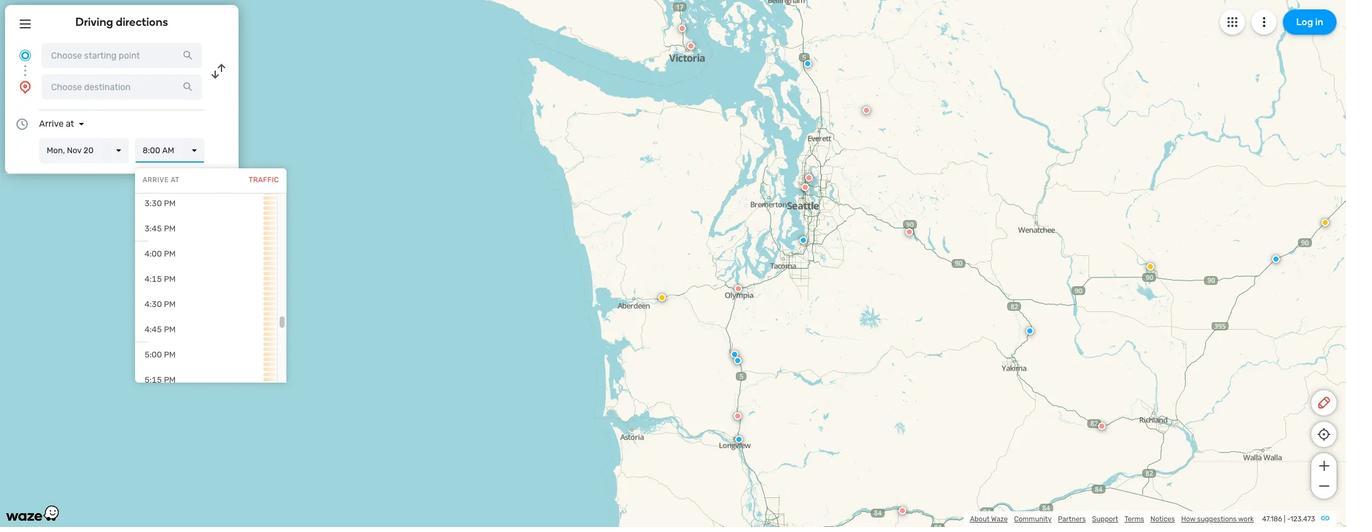 Task type: vqa. For each thing, say whether or not it's contained in the screenshot.
the right gersonhsv link
no



Task type: describe. For each thing, give the bounding box(es) containing it.
location image
[[18, 80, 33, 95]]

4:30 pm option
[[135, 292, 277, 318]]

0 horizontal spatial at
[[66, 119, 74, 129]]

20
[[84, 146, 94, 155]]

directions
[[116, 15, 168, 29]]

3:45 pm
[[145, 224, 176, 234]]

47.186
[[1263, 516, 1283, 524]]

about waze link
[[970, 516, 1008, 524]]

4:15 pm option
[[135, 267, 277, 292]]

pm for 5:00 pm
[[164, 350, 176, 360]]

4:00
[[145, 249, 162, 259]]

5:15 pm option
[[135, 368, 277, 393]]

notices
[[1151, 516, 1176, 524]]

3:30
[[145, 199, 162, 208]]

work
[[1239, 516, 1255, 524]]

pm for 5:15 pm
[[164, 376, 176, 385]]

0 vertical spatial police image
[[804, 60, 812, 68]]

8:00 am
[[143, 146, 174, 155]]

4:45
[[145, 325, 162, 335]]

current location image
[[18, 48, 33, 63]]

pm for 3:30 pm
[[164, 199, 176, 208]]

zoom out image
[[1317, 479, 1333, 494]]

mon, nov 20 list box
[[39, 138, 129, 164]]

Choose starting point text field
[[42, 43, 202, 68]]

mon, nov 20
[[47, 146, 94, 155]]

0 vertical spatial arrive
[[39, 119, 64, 129]]

1 vertical spatial hazard image
[[1147, 263, 1155, 271]]

8:00 am list box
[[135, 138, 205, 164]]

community link
[[1015, 516, 1052, 524]]

partners
[[1059, 516, 1086, 524]]

waze
[[992, 516, 1008, 524]]

5:00 pm
[[145, 350, 176, 360]]

5:15
[[145, 376, 162, 385]]

zoom in image
[[1317, 459, 1333, 474]]

0 horizontal spatial arrive at
[[39, 119, 74, 129]]

link image
[[1321, 514, 1331, 524]]

4:45 pm
[[145, 325, 176, 335]]

pm for 4:00 pm
[[164, 249, 176, 259]]

notices link
[[1151, 516, 1176, 524]]

driving
[[75, 15, 113, 29]]

4:15 pm
[[145, 275, 176, 284]]

4:15
[[145, 275, 162, 284]]

Choose destination text field
[[42, 75, 202, 100]]

partners link
[[1059, 516, 1086, 524]]

5:00
[[145, 350, 162, 360]]

1 vertical spatial arrive
[[143, 176, 169, 184]]

-
[[1288, 516, 1291, 524]]

clock image
[[15, 117, 30, 132]]

1 vertical spatial police image
[[800, 237, 808, 244]]

how
[[1182, 516, 1196, 524]]



Task type: locate. For each thing, give the bounding box(es) containing it.
am
[[162, 146, 174, 155]]

0 vertical spatial hazard image
[[1322, 219, 1330, 227]]

1 pm from the top
[[164, 199, 176, 208]]

5:15 pm
[[145, 376, 176, 385]]

hazard image
[[1322, 219, 1330, 227], [1147, 263, 1155, 271]]

pm for 3:45 pm
[[164, 224, 176, 234]]

7 pm from the top
[[164, 350, 176, 360]]

pm right 3:30
[[164, 199, 176, 208]]

terms
[[1125, 516, 1145, 524]]

arrive at
[[39, 119, 74, 129], [143, 176, 180, 184]]

pm for 4:30 pm
[[164, 300, 176, 309]]

4 pm from the top
[[164, 275, 176, 284]]

at up mon, nov 20 at the left top of the page
[[66, 119, 74, 129]]

community
[[1015, 516, 1052, 524]]

police image
[[1027, 328, 1034, 335], [731, 351, 739, 359], [734, 357, 742, 365], [736, 436, 743, 444]]

8:00
[[143, 146, 160, 155]]

how suggestions work link
[[1182, 516, 1255, 524]]

1 horizontal spatial arrive at
[[143, 176, 180, 184]]

pm inside 4:00 pm option
[[164, 249, 176, 259]]

pm inside 5:00 pm option
[[164, 350, 176, 360]]

suggestions
[[1198, 516, 1237, 524]]

pencil image
[[1317, 396, 1332, 411]]

123.473
[[1291, 516, 1316, 524]]

1 vertical spatial at
[[171, 176, 180, 184]]

4:00 pm option
[[135, 242, 277, 267]]

road closed image
[[679, 25, 686, 32], [688, 42, 695, 50], [863, 107, 871, 114], [806, 174, 813, 182], [1099, 423, 1106, 431], [899, 508, 907, 515]]

3:45
[[145, 224, 162, 234]]

3:30 pm
[[145, 199, 176, 208]]

2 pm from the top
[[164, 224, 176, 234]]

5:00 pm option
[[135, 343, 277, 368]]

pm inside 3:45 pm option
[[164, 224, 176, 234]]

police image
[[804, 60, 812, 68], [800, 237, 808, 244], [1273, 256, 1280, 263]]

6 pm from the top
[[164, 325, 176, 335]]

1 horizontal spatial at
[[171, 176, 180, 184]]

pm inside 4:30 pm option
[[164, 300, 176, 309]]

mon,
[[47, 146, 65, 155]]

0 horizontal spatial arrive
[[39, 119, 64, 129]]

pm inside 5:15 pm option
[[164, 376, 176, 385]]

pm right 5:15
[[164, 376, 176, 385]]

3:45 pm option
[[135, 217, 277, 242]]

pm right 4:30
[[164, 300, 176, 309]]

pm for 4:45 pm
[[164, 325, 176, 335]]

arrive up 3:30
[[143, 176, 169, 184]]

4:30 pm
[[145, 300, 176, 309]]

pm right 4:45
[[164, 325, 176, 335]]

nov
[[67, 146, 82, 155]]

8 pm from the top
[[164, 376, 176, 385]]

arrive at up mon,
[[39, 119, 74, 129]]

arrive up mon,
[[39, 119, 64, 129]]

5 pm from the top
[[164, 300, 176, 309]]

pm for 4:15 pm
[[164, 275, 176, 284]]

pm inside 4:15 pm option
[[164, 275, 176, 284]]

hazard image
[[659, 294, 666, 302]]

0 vertical spatial arrive at
[[39, 119, 74, 129]]

1 horizontal spatial hazard image
[[1322, 219, 1330, 227]]

0 horizontal spatial hazard image
[[1147, 263, 1155, 271]]

driving directions
[[75, 15, 168, 29]]

pm right 4:00
[[164, 249, 176, 259]]

at
[[66, 119, 74, 129], [171, 176, 180, 184]]

1 vertical spatial arrive at
[[143, 176, 180, 184]]

at up '3:30 pm'
[[171, 176, 180, 184]]

traffic
[[249, 176, 279, 184]]

pm right 4:15
[[164, 275, 176, 284]]

4:45 pm option
[[135, 318, 277, 343]]

pm
[[164, 199, 176, 208], [164, 224, 176, 234], [164, 249, 176, 259], [164, 275, 176, 284], [164, 300, 176, 309], [164, 325, 176, 335], [164, 350, 176, 360], [164, 376, 176, 385]]

pm right the 3:45
[[164, 224, 176, 234]]

pm inside 4:45 pm option
[[164, 325, 176, 335]]

pm inside 3:30 pm option
[[164, 199, 176, 208]]

47.186 | -123.473
[[1263, 516, 1316, 524]]

1 horizontal spatial arrive
[[143, 176, 169, 184]]

0 vertical spatial at
[[66, 119, 74, 129]]

terms link
[[1125, 516, 1145, 524]]

4:30
[[145, 300, 162, 309]]

4:00 pm
[[145, 249, 176, 259]]

|
[[1285, 516, 1286, 524]]

pm right 5:00
[[164, 350, 176, 360]]

2 vertical spatial police image
[[1273, 256, 1280, 263]]

arrive at up '3:30 pm'
[[143, 176, 180, 184]]

road closed image
[[802, 184, 809, 191], [906, 229, 914, 236], [735, 285, 743, 293], [734, 413, 742, 421]]

about
[[970, 516, 990, 524]]

3 pm from the top
[[164, 249, 176, 259]]

3:30 pm option
[[135, 191, 277, 217]]

arrive
[[39, 119, 64, 129], [143, 176, 169, 184]]

support link
[[1093, 516, 1119, 524]]

support
[[1093, 516, 1119, 524]]

about waze community partners support terms notices how suggestions work
[[970, 516, 1255, 524]]



